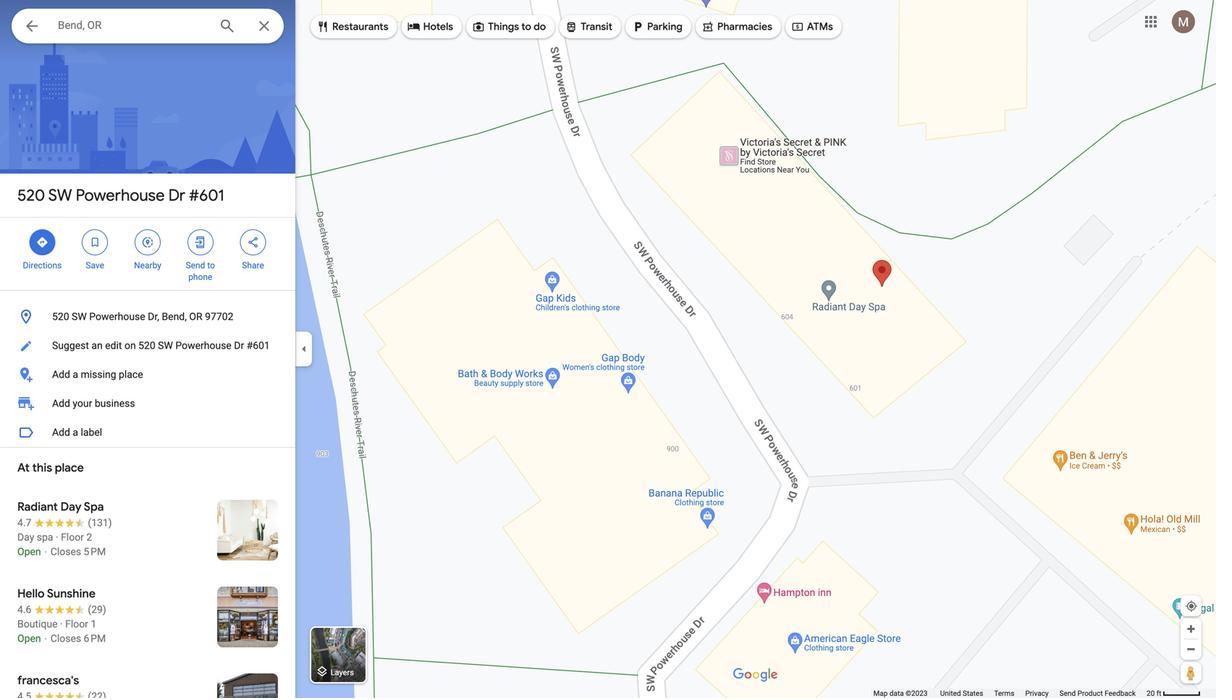 Task type: locate. For each thing, give the bounding box(es) containing it.
day down 4.7
[[17, 532, 34, 544]]

1 vertical spatial powerhouse
[[89, 311, 145, 323]]

1 horizontal spatial place
[[119, 369, 143, 381]]

floor left 1
[[65, 619, 88, 631]]

atms
[[807, 20, 833, 33]]

520
[[17, 185, 45, 206], [52, 311, 69, 323], [138, 340, 155, 352]]

powerhouse up edit
[[89, 311, 145, 323]]

©2023
[[906, 690, 928, 698]]

0 horizontal spatial 520
[[17, 185, 45, 206]]

directions
[[23, 261, 62, 271]]

1 add from the top
[[52, 369, 70, 381]]

0 horizontal spatial to
[[207, 261, 215, 271]]

add down suggest at the left of page
[[52, 369, 70, 381]]

restaurants
[[332, 20, 389, 33]]

add your business link
[[0, 389, 295, 418]]

520 inside button
[[52, 311, 69, 323]]

0 vertical spatial dr
[[168, 185, 185, 206]]

save
[[86, 261, 104, 271]]

closes left 6 pm
[[50, 633, 81, 645]]

1 vertical spatial add
[[52, 398, 70, 410]]

day up 4.7 stars 131 reviews image
[[61, 500, 81, 515]]

0 vertical spatial add
[[52, 369, 70, 381]]

20 ft button
[[1147, 690, 1201, 698]]

520 sw powerhouse dr, bend, or 97702 button
[[0, 303, 295, 332]]

1 vertical spatial 520
[[52, 311, 69, 323]]

send inside send to phone
[[186, 261, 205, 271]]

1 vertical spatial dr
[[234, 340, 244, 352]]

0 vertical spatial 520
[[17, 185, 45, 206]]

dr up "actions for 520 sw powerhouse dr #601" region
[[168, 185, 185, 206]]

day inside day spa · floor 2 open ⋅ closes 5 pm
[[17, 532, 34, 544]]

zoom in image
[[1186, 624, 1197, 635]]

0 vertical spatial place
[[119, 369, 143, 381]]

1 vertical spatial send
[[1060, 690, 1076, 698]]

footer
[[874, 689, 1147, 699]]

3 add from the top
[[52, 427, 70, 439]]

0 horizontal spatial #601
[[189, 185, 224, 206]]

0 vertical spatial powerhouse
[[76, 185, 165, 206]]

map
[[874, 690, 888, 698]]

a for label
[[73, 427, 78, 439]]

a left "label"
[[73, 427, 78, 439]]

footer containing map data ©2023
[[874, 689, 1147, 699]]

2 vertical spatial sw
[[158, 340, 173, 352]]

open
[[17, 546, 41, 558], [17, 633, 41, 645]]

1 horizontal spatial 520
[[52, 311, 69, 323]]

edit
[[105, 340, 122, 352]]

radiant
[[17, 500, 58, 515]]

4.7 stars 131 reviews image
[[17, 516, 112, 531]]

do
[[534, 20, 546, 33]]

hotels
[[423, 20, 453, 33]]

2 a from the top
[[73, 427, 78, 439]]

0 vertical spatial open
[[17, 546, 41, 558]]

1 vertical spatial #601
[[247, 340, 270, 352]]

 search field
[[12, 9, 284, 46]]

francesca's link
[[0, 662, 295, 699]]

send
[[186, 261, 205, 271], [1060, 690, 1076, 698]]

open down boutique
[[17, 633, 41, 645]]

0 horizontal spatial ·
[[56, 532, 58, 544]]

0 vertical spatial to
[[521, 20, 531, 33]]

#601 up 
[[189, 185, 224, 206]]

⋅ down spa
[[44, 546, 48, 558]]

1 horizontal spatial dr
[[234, 340, 244, 352]]

send left the product
[[1060, 690, 1076, 698]]

ft
[[1157, 690, 1162, 698]]

phone
[[188, 272, 212, 282]]

⋅ inside day spa · floor 2 open ⋅ closes 5 pm
[[44, 546, 48, 558]]

1 vertical spatial closes
[[50, 633, 81, 645]]

sw
[[48, 185, 72, 206], [72, 311, 87, 323], [158, 340, 173, 352]]

520 sw powerhouse dr, bend, or 97702
[[52, 311, 233, 323]]

0 vertical spatial ·
[[56, 532, 58, 544]]

4.7
[[17, 517, 31, 529]]

states
[[963, 690, 983, 698]]

dr,
[[148, 311, 159, 323]]

place
[[119, 369, 143, 381], [55, 461, 84, 476]]

0 horizontal spatial send
[[186, 261, 205, 271]]

closes
[[50, 546, 81, 558], [50, 633, 81, 645]]

2 vertical spatial powerhouse
[[175, 340, 232, 352]]

privacy button
[[1025, 689, 1049, 699]]

send inside button
[[1060, 690, 1076, 698]]

open down spa
[[17, 546, 41, 558]]

Bend, OR field
[[12, 9, 284, 43]]

missing
[[81, 369, 116, 381]]

place down 'on' on the left of the page
[[119, 369, 143, 381]]

1 vertical spatial ·
[[60, 619, 63, 631]]

floor down 4.7 stars 131 reviews image
[[61, 532, 84, 544]]

520 right 'on' on the left of the page
[[138, 340, 155, 352]]

to inside  things to do
[[521, 20, 531, 33]]

· right spa
[[56, 532, 58, 544]]

1 vertical spatial sw
[[72, 311, 87, 323]]

0 horizontal spatial day
[[17, 532, 34, 544]]

add left your
[[52, 398, 70, 410]]


[[565, 19, 578, 35]]

2 ⋅ from the top
[[44, 633, 48, 645]]

to up phone
[[207, 261, 215, 271]]

4.6 stars 29 reviews image
[[17, 603, 106, 618]]

·
[[56, 532, 58, 544], [60, 619, 63, 631]]

0 horizontal spatial place
[[55, 461, 84, 476]]

⋅ down boutique
[[44, 633, 48, 645]]

add
[[52, 369, 70, 381], [52, 398, 70, 410], [52, 427, 70, 439]]

united
[[940, 690, 961, 698]]

· down 4.6 stars 29 reviews image
[[60, 619, 63, 631]]

1 vertical spatial day
[[17, 532, 34, 544]]

#601 left collapse side panel icon
[[247, 340, 270, 352]]

1 horizontal spatial day
[[61, 500, 81, 515]]

show your location image
[[1185, 600, 1198, 613]]

1 vertical spatial floor
[[65, 619, 88, 631]]

2 vertical spatial add
[[52, 427, 70, 439]]

powerhouse up 
[[76, 185, 165, 206]]

 button
[[12, 9, 52, 46]]

a left missing
[[73, 369, 78, 381]]

2 open from the top
[[17, 633, 41, 645]]

things
[[488, 20, 519, 33]]

1 vertical spatial open
[[17, 633, 41, 645]]

1 horizontal spatial to
[[521, 20, 531, 33]]

to left do
[[521, 20, 531, 33]]

2 add from the top
[[52, 398, 70, 410]]

google maps element
[[0, 0, 1216, 699]]

0 horizontal spatial dr
[[168, 185, 185, 206]]

powerhouse for dr
[[76, 185, 165, 206]]


[[631, 19, 644, 35]]

1 vertical spatial to
[[207, 261, 215, 271]]

 restaurants
[[316, 19, 389, 35]]

add a missing place
[[52, 369, 143, 381]]


[[36, 235, 49, 250]]

520 up suggest at the left of page
[[52, 311, 69, 323]]

0 vertical spatial floor
[[61, 532, 84, 544]]

 transit
[[565, 19, 613, 35]]

powerhouse inside 520 sw powerhouse dr, bend, or 97702 button
[[89, 311, 145, 323]]


[[407, 19, 420, 35]]

1 a from the top
[[73, 369, 78, 381]]

0 vertical spatial send
[[186, 261, 205, 271]]

send for send to phone
[[186, 261, 205, 271]]

terms button
[[994, 689, 1015, 699]]

send up phone
[[186, 261, 205, 271]]

2 closes from the top
[[50, 633, 81, 645]]

at this place
[[17, 461, 84, 476]]

520 up 
[[17, 185, 45, 206]]

hello sunshine
[[17, 587, 96, 602]]

powerhouse
[[76, 185, 165, 206], [89, 311, 145, 323], [175, 340, 232, 352]]

2 vertical spatial 520
[[138, 340, 155, 352]]

1 horizontal spatial ·
[[60, 619, 63, 631]]

add for add your business
[[52, 398, 70, 410]]

0 vertical spatial ⋅
[[44, 546, 48, 558]]

2 horizontal spatial 520
[[138, 340, 155, 352]]

None field
[[58, 17, 207, 34]]

0 vertical spatial sw
[[48, 185, 72, 206]]

or
[[189, 311, 202, 323]]

place right this
[[55, 461, 84, 476]]

sw up 
[[48, 185, 72, 206]]

1 open from the top
[[17, 546, 41, 558]]

1 ⋅ from the top
[[44, 546, 48, 558]]

dr
[[168, 185, 185, 206], [234, 340, 244, 352]]

powerhouse down or at the top left of page
[[175, 340, 232, 352]]

day spa · floor 2 open ⋅ closes 5 pm
[[17, 532, 106, 558]]

 atms
[[791, 19, 833, 35]]

closes down spa
[[50, 546, 81, 558]]

collapse side panel image
[[296, 341, 312, 357]]

label
[[81, 427, 102, 439]]

sw inside button
[[72, 311, 87, 323]]

· inside boutique · floor 1 open ⋅ closes 6 pm
[[60, 619, 63, 631]]

send product feedback
[[1060, 690, 1136, 698]]

0 vertical spatial a
[[73, 369, 78, 381]]

#601 inside 'button'
[[247, 340, 270, 352]]

520 for 520 sw powerhouse dr, bend, or 97702
[[52, 311, 69, 323]]

0 vertical spatial closes
[[50, 546, 81, 558]]

1 horizontal spatial send
[[1060, 690, 1076, 698]]

day
[[61, 500, 81, 515], [17, 532, 34, 544]]

sw up suggest at the left of page
[[72, 311, 87, 323]]

add left "label"
[[52, 427, 70, 439]]

dr left collapse side panel icon
[[234, 340, 244, 352]]

1 closes from the top
[[50, 546, 81, 558]]

footer inside google maps element
[[874, 689, 1147, 699]]

1 vertical spatial ⋅
[[44, 633, 48, 645]]

1 horizontal spatial #601
[[247, 340, 270, 352]]

boutique
[[17, 619, 58, 631]]

francesca's
[[17, 674, 79, 688]]

sw for 520 sw powerhouse dr #601
[[48, 185, 72, 206]]

#601
[[189, 185, 224, 206], [247, 340, 270, 352]]

powerhouse for dr,
[[89, 311, 145, 323]]

1 vertical spatial a
[[73, 427, 78, 439]]

sw down bend,
[[158, 340, 173, 352]]

add your business
[[52, 398, 135, 410]]

floor
[[61, 532, 84, 544], [65, 619, 88, 631]]

⋅ inside boutique · floor 1 open ⋅ closes 6 pm
[[44, 633, 48, 645]]



Task type: describe. For each thing, give the bounding box(es) containing it.
powerhouse inside suggest an edit on 520 sw powerhouse dr #601 'button'
[[175, 340, 232, 352]]

add a label
[[52, 427, 102, 439]]

sw for 520 sw powerhouse dr, bend, or 97702
[[72, 311, 87, 323]]

an
[[92, 340, 103, 352]]

pharmacies
[[717, 20, 772, 33]]

20 ft
[[1147, 690, 1162, 698]]


[[247, 235, 260, 250]]

0 vertical spatial #601
[[189, 185, 224, 206]]

radiant day spa
[[17, 500, 104, 515]]

feedback
[[1105, 690, 1136, 698]]

1
[[91, 619, 96, 631]]

20
[[1147, 690, 1155, 698]]

4.5 stars 22 reviews image
[[17, 690, 106, 699]]

your
[[73, 398, 92, 410]]

closes inside boutique · floor 1 open ⋅ closes 6 pm
[[50, 633, 81, 645]]

parking
[[647, 20, 683, 33]]

add for add a missing place
[[52, 369, 70, 381]]

united states button
[[940, 689, 983, 699]]

520 sw powerhouse dr #601
[[17, 185, 224, 206]]

map data ©2023
[[874, 690, 930, 698]]

show street view coverage image
[[1181, 662, 1202, 684]]

 hotels
[[407, 19, 453, 35]]


[[194, 235, 207, 250]]

1 vertical spatial place
[[55, 461, 84, 476]]

product
[[1078, 690, 1103, 698]]

bend,
[[162, 311, 187, 323]]

google account: madeline spawn  
(madeline.spawn@adept.ai) image
[[1172, 10, 1195, 33]]

business
[[95, 398, 135, 410]]

6 pm
[[84, 633, 106, 645]]

add a missing place button
[[0, 361, 295, 389]]

share
[[242, 261, 264, 271]]

add a label button
[[0, 418, 295, 447]]

floor inside day spa · floor 2 open ⋅ closes 5 pm
[[61, 532, 84, 544]]

send for send product feedback
[[1060, 690, 1076, 698]]

2
[[86, 532, 92, 544]]

zoom out image
[[1186, 644, 1197, 655]]

(131)
[[88, 517, 112, 529]]

terms
[[994, 690, 1015, 698]]

data
[[890, 690, 904, 698]]

520 inside 'button'
[[138, 340, 155, 352]]

on
[[124, 340, 136, 352]]

at
[[17, 461, 30, 476]]


[[472, 19, 485, 35]]

520 sw powerhouse dr #601 main content
[[0, 0, 295, 699]]

add for add a label
[[52, 427, 70, 439]]

spa
[[37, 532, 53, 544]]

open inside day spa · floor 2 open ⋅ closes 5 pm
[[17, 546, 41, 558]]

a for missing
[[73, 369, 78, 381]]

open inside boutique · floor 1 open ⋅ closes 6 pm
[[17, 633, 41, 645]]

transit
[[581, 20, 613, 33]]

nearby
[[134, 261, 161, 271]]

boutique · floor 1 open ⋅ closes 6 pm
[[17, 619, 106, 645]]

floor inside boutique · floor 1 open ⋅ closes 6 pm
[[65, 619, 88, 631]]

 parking
[[631, 19, 683, 35]]

sw inside 'button'
[[158, 340, 173, 352]]

spa
[[84, 500, 104, 515]]

none field inside "bend, or" field
[[58, 17, 207, 34]]

(29)
[[88, 604, 106, 616]]

send to phone
[[186, 261, 215, 282]]

closes inside day spa · floor 2 open ⋅ closes 5 pm
[[50, 546, 81, 558]]


[[791, 19, 804, 35]]

actions for 520 sw powerhouse dr #601 region
[[0, 218, 295, 290]]

hello
[[17, 587, 45, 602]]

dr inside 'button'
[[234, 340, 244, 352]]

4.6
[[17, 604, 31, 616]]

sunshine
[[47, 587, 96, 602]]

suggest an edit on 520 sw powerhouse dr #601
[[52, 340, 270, 352]]

 things to do
[[472, 19, 546, 35]]

layers
[[331, 668, 354, 678]]

this
[[32, 461, 52, 476]]


[[88, 235, 101, 250]]

place inside button
[[119, 369, 143, 381]]


[[316, 19, 329, 35]]

97702
[[205, 311, 233, 323]]

· inside day spa · floor 2 open ⋅ closes 5 pm
[[56, 532, 58, 544]]

to inside send to phone
[[207, 261, 215, 271]]


[[141, 235, 154, 250]]


[[23, 16, 41, 37]]

suggest an edit on 520 sw powerhouse dr #601 button
[[0, 332, 295, 361]]

 pharmacies
[[701, 19, 772, 35]]


[[701, 19, 715, 35]]

suggest
[[52, 340, 89, 352]]

0 vertical spatial day
[[61, 500, 81, 515]]

united states
[[940, 690, 983, 698]]

520 for 520 sw powerhouse dr #601
[[17, 185, 45, 206]]

send product feedback button
[[1060, 689, 1136, 699]]

privacy
[[1025, 690, 1049, 698]]



Task type: vqa. For each thing, say whether or not it's contained in the screenshot.


